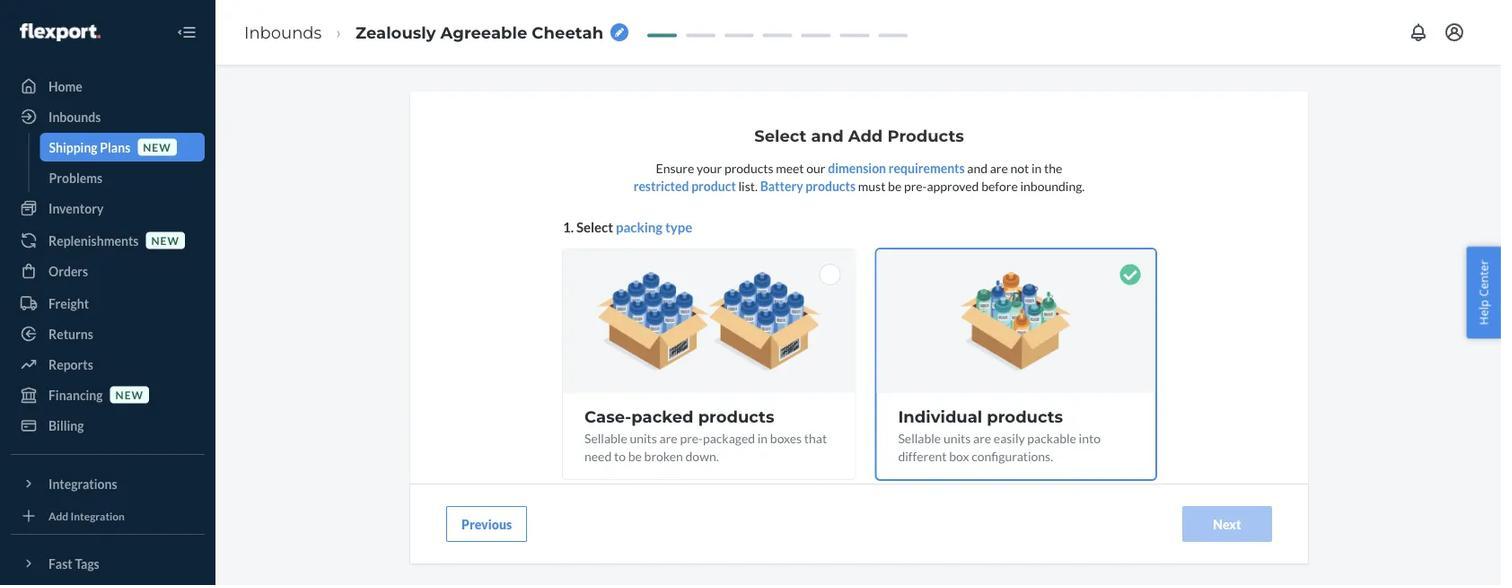 Task type: vqa. For each thing, say whether or not it's contained in the screenshot.
the bottom "up"
no



Task type: locate. For each thing, give the bounding box(es) containing it.
not
[[1011, 160, 1029, 175]]

next button
[[1183, 506, 1272, 542]]

0 vertical spatial select
[[754, 126, 807, 146]]

help center
[[1476, 260, 1492, 325]]

0 horizontal spatial units
[[630, 431, 657, 446]]

0 vertical spatial and
[[811, 126, 844, 146]]

1 vertical spatial select
[[576, 218, 613, 235]]

pre-
[[904, 178, 927, 193], [680, 431, 703, 446]]

units up "box"
[[944, 431, 971, 446]]

pre- down requirements
[[904, 178, 927, 193]]

meet
[[776, 160, 804, 175]]

are left the easily
[[973, 431, 991, 446]]

1 vertical spatial new
[[151, 234, 180, 247]]

check circle image
[[1120, 264, 1141, 286]]

zealously
[[356, 22, 436, 42]]

zealously agreeable cheetah
[[356, 22, 604, 42]]

and up before
[[967, 160, 988, 175]]

products inside "individual products sellable units are easily packable into different box configurations."
[[987, 407, 1063, 427]]

list.
[[739, 178, 758, 193]]

and up our
[[811, 126, 844, 146]]

breadcrumbs navigation
[[230, 6, 643, 58]]

new up orders link
[[151, 234, 180, 247]]

in
[[1032, 160, 1042, 175], [758, 431, 768, 446]]

packing
[[616, 218, 663, 235]]

0 horizontal spatial sellable
[[585, 431, 627, 446]]

before
[[982, 178, 1018, 193]]

add up dimension
[[848, 126, 883, 146]]

are
[[990, 160, 1008, 175], [660, 431, 678, 446], [973, 431, 991, 446]]

0 vertical spatial inbounds
[[244, 22, 322, 42]]

new down reports link
[[115, 388, 144, 401]]

select right the 1.
[[576, 218, 613, 235]]

boxes
[[770, 431, 802, 446]]

1 horizontal spatial and
[[967, 160, 988, 175]]

2 vertical spatial new
[[115, 388, 144, 401]]

down.
[[686, 449, 719, 464]]

0 vertical spatial inbounds link
[[244, 22, 322, 42]]

0 horizontal spatial pre-
[[680, 431, 703, 446]]

next
[[1213, 517, 1242, 532]]

ensure your products meet our dimension requirements and are not in the restricted product list. battery products must be pre-approved before inbounding.
[[634, 160, 1085, 193]]

must
[[858, 178, 886, 193]]

sellable inside "individual products sellable units are easily packable into different box configurations."
[[898, 431, 941, 446]]

1 horizontal spatial pre-
[[904, 178, 927, 193]]

be right to
[[628, 449, 642, 464]]

battery products button
[[760, 177, 856, 195]]

orders link
[[11, 257, 205, 286]]

1 horizontal spatial select
[[754, 126, 807, 146]]

add
[[848, 126, 883, 146], [48, 510, 68, 523]]

plans
[[100, 140, 130, 155]]

0 vertical spatial add
[[848, 126, 883, 146]]

0 vertical spatial in
[[1032, 160, 1042, 175]]

in left the
[[1032, 160, 1042, 175]]

new right plans
[[143, 140, 171, 153]]

0 horizontal spatial inbounds
[[48, 109, 101, 124]]

1. select packing type
[[563, 218, 693, 235]]

returns link
[[11, 320, 205, 348]]

sellable up the "need"
[[585, 431, 627, 446]]

are up before
[[990, 160, 1008, 175]]

that
[[804, 431, 827, 446]]

be inside ensure your products meet our dimension requirements and are not in the restricted product list. battery products must be pre-approved before inbounding.
[[888, 178, 902, 193]]

to
[[614, 449, 626, 464]]

select up meet
[[754, 126, 807, 146]]

type
[[665, 218, 693, 235]]

select
[[754, 126, 807, 146], [576, 218, 613, 235]]

be
[[888, 178, 902, 193], [628, 449, 642, 464]]

be down dimension requirements button
[[888, 178, 902, 193]]

1 horizontal spatial be
[[888, 178, 902, 193]]

units
[[630, 431, 657, 446], [944, 431, 971, 446]]

freight link
[[11, 289, 205, 318]]

orders
[[48, 264, 88, 279]]

select and add products
[[754, 126, 964, 146]]

1 vertical spatial and
[[967, 160, 988, 175]]

in left boxes
[[758, 431, 768, 446]]

0 horizontal spatial inbounds link
[[11, 102, 205, 131]]

2 units from the left
[[944, 431, 971, 446]]

shipping
[[49, 140, 98, 155]]

freight
[[48, 296, 89, 311]]

products down our
[[806, 178, 856, 193]]

case-
[[585, 407, 631, 427]]

open account menu image
[[1444, 22, 1465, 43]]

new
[[143, 140, 171, 153], [151, 234, 180, 247], [115, 388, 144, 401]]

0 horizontal spatial be
[[628, 449, 642, 464]]

products
[[725, 160, 774, 175], [806, 178, 856, 193], [698, 407, 774, 427], [987, 407, 1063, 427]]

easily
[[994, 431, 1025, 446]]

new for financing
[[115, 388, 144, 401]]

sellable
[[585, 431, 627, 446], [898, 431, 941, 446]]

battery
[[760, 178, 803, 193]]

1 horizontal spatial units
[[944, 431, 971, 446]]

1 units from the left
[[630, 431, 657, 446]]

1 vertical spatial in
[[758, 431, 768, 446]]

products inside case-packed products sellable units are pre-packaged in boxes that need to be broken down.
[[698, 407, 774, 427]]

1 horizontal spatial in
[[1032, 160, 1042, 175]]

ensure
[[656, 160, 694, 175]]

inventory link
[[11, 194, 205, 223]]

1 vertical spatial pre-
[[680, 431, 703, 446]]

your
[[697, 160, 722, 175]]

add integration link
[[11, 506, 205, 527]]

are inside ensure your products meet our dimension requirements and are not in the restricted product list. battery products must be pre-approved before inbounding.
[[990, 160, 1008, 175]]

packable
[[1028, 431, 1077, 446]]

0 horizontal spatial and
[[811, 126, 844, 146]]

1 horizontal spatial sellable
[[898, 431, 941, 446]]

add left integration
[[48, 510, 68, 523]]

pre- up the down.
[[680, 431, 703, 446]]

1 sellable from the left
[[585, 431, 627, 446]]

0 vertical spatial pre-
[[904, 178, 927, 193]]

1 horizontal spatial inbounds link
[[244, 22, 322, 42]]

0 vertical spatial be
[[888, 178, 902, 193]]

0 horizontal spatial in
[[758, 431, 768, 446]]

sellable up different
[[898, 431, 941, 446]]

1 vertical spatial add
[[48, 510, 68, 523]]

flexport logo image
[[20, 23, 100, 41]]

products up packaged
[[698, 407, 774, 427]]

inbounds inside breadcrumbs navigation
[[244, 22, 322, 42]]

our
[[807, 160, 826, 175]]

inventory
[[48, 201, 104, 216]]

1 horizontal spatial inbounds
[[244, 22, 322, 42]]

inbounding.
[[1020, 178, 1085, 193]]

different
[[898, 449, 947, 464]]

1 vertical spatial be
[[628, 449, 642, 464]]

individual products sellable units are easily packable into different box configurations.
[[898, 407, 1101, 464]]

shipping plans
[[49, 140, 130, 155]]

and
[[811, 126, 844, 146], [967, 160, 988, 175]]

returns
[[48, 326, 93, 342]]

problems
[[49, 170, 102, 185]]

2 sellable from the left
[[898, 431, 941, 446]]

1 horizontal spatial add
[[848, 126, 883, 146]]

inbounds link
[[244, 22, 322, 42], [11, 102, 205, 131]]

units up the broken
[[630, 431, 657, 446]]

configurations.
[[972, 449, 1053, 464]]

are up the broken
[[660, 431, 678, 446]]

products up the easily
[[987, 407, 1063, 427]]

previous button
[[446, 506, 527, 542]]

inbounds
[[244, 22, 322, 42], [48, 109, 101, 124]]

requirements
[[889, 160, 965, 175]]

0 vertical spatial new
[[143, 140, 171, 153]]



Task type: describe. For each thing, give the bounding box(es) containing it.
pencil alt image
[[615, 28, 624, 37]]

integrations button
[[11, 470, 205, 498]]

inbounds link inside breadcrumbs navigation
[[244, 22, 322, 42]]

case-packed products sellable units are pre-packaged in boxes that need to be broken down.
[[585, 407, 827, 464]]

sellable inside case-packed products sellable units are pre-packaged in boxes that need to be broken down.
[[585, 431, 627, 446]]

help
[[1476, 300, 1492, 325]]

help center button
[[1467, 247, 1501, 339]]

restricted product button
[[634, 177, 736, 195]]

previous
[[462, 517, 512, 532]]

fast tags button
[[11, 550, 205, 578]]

home
[[48, 79, 82, 94]]

0 horizontal spatial select
[[576, 218, 613, 235]]

financing
[[48, 387, 103, 403]]

new for shipping plans
[[143, 140, 171, 153]]

packed
[[631, 407, 694, 427]]

broken
[[644, 449, 683, 464]]

reports
[[48, 357, 93, 372]]

product
[[692, 178, 736, 193]]

new for replenishments
[[151, 234, 180, 247]]

are inside case-packed products sellable units are pre-packaged in boxes that need to be broken down.
[[660, 431, 678, 446]]

products
[[888, 126, 964, 146]]

in inside ensure your products meet our dimension requirements and are not in the restricted product list. battery products must be pre-approved before inbounding.
[[1032, 160, 1042, 175]]

integrations
[[48, 476, 117, 492]]

products up 'list.'
[[725, 160, 774, 175]]

billing
[[48, 418, 84, 433]]

the
[[1044, 160, 1063, 175]]

fast
[[48, 556, 72, 572]]

integration
[[71, 510, 125, 523]]

tags
[[75, 556, 99, 572]]

reports link
[[11, 350, 205, 379]]

and inside ensure your products meet our dimension requirements and are not in the restricted product list. battery products must be pre-approved before inbounding.
[[967, 160, 988, 175]]

1 vertical spatial inbounds
[[48, 109, 101, 124]]

restricted
[[634, 178, 689, 193]]

packaged
[[703, 431, 755, 446]]

0 horizontal spatial add
[[48, 510, 68, 523]]

packing type button
[[616, 217, 693, 236]]

pre- inside ensure your products meet our dimension requirements and are not in the restricted product list. battery products must be pre-approved before inbounding.
[[904, 178, 927, 193]]

center
[[1476, 260, 1492, 297]]

add integration
[[48, 510, 125, 523]]

units inside case-packed products sellable units are pre-packaged in boxes that need to be broken down.
[[630, 431, 657, 446]]

cheetah
[[532, 22, 604, 42]]

box
[[949, 449, 969, 464]]

pre- inside case-packed products sellable units are pre-packaged in boxes that need to be broken down.
[[680, 431, 703, 446]]

be inside case-packed products sellable units are pre-packaged in boxes that need to be broken down.
[[628, 449, 642, 464]]

replenishments
[[48, 233, 139, 248]]

dimension requirements button
[[828, 159, 965, 177]]

are inside "individual products sellable units are easily packable into different box configurations."
[[973, 431, 991, 446]]

home link
[[11, 72, 205, 101]]

close navigation image
[[176, 22, 198, 43]]

billing link
[[11, 411, 205, 440]]

approved
[[927, 178, 979, 193]]

units inside "individual products sellable units are easily packable into different box configurations."
[[944, 431, 971, 446]]

problems link
[[40, 163, 205, 192]]

in inside case-packed products sellable units are pre-packaged in boxes that need to be broken down.
[[758, 431, 768, 446]]

open notifications image
[[1408, 22, 1430, 43]]

1.
[[563, 218, 574, 235]]

into
[[1079, 431, 1101, 446]]

dimension
[[828, 160, 886, 175]]

need
[[585, 449, 612, 464]]

fast tags
[[48, 556, 99, 572]]

individual
[[898, 407, 983, 427]]

agreeable
[[441, 22, 527, 42]]

1 vertical spatial inbounds link
[[11, 102, 205, 131]]



